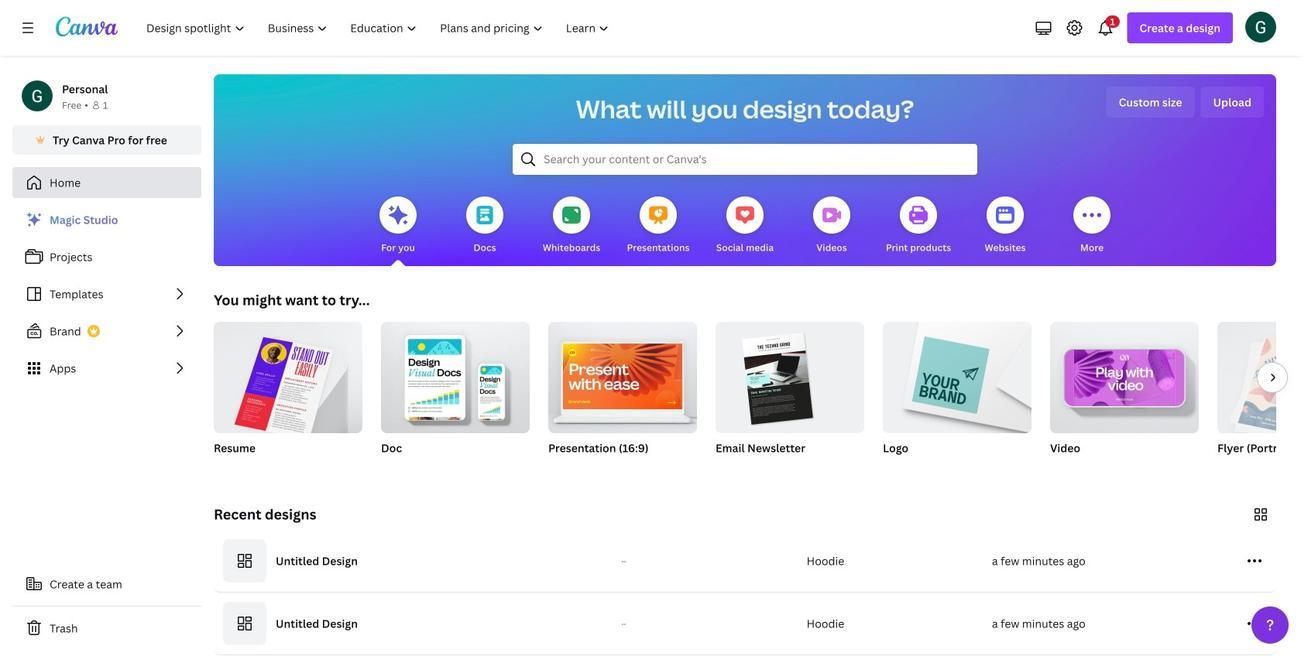 Task type: vqa. For each thing, say whether or not it's contained in the screenshot.
Canva in button
no



Task type: locate. For each thing, give the bounding box(es) containing it.
list
[[12, 204, 201, 384]]

group
[[214, 316, 363, 476], [214, 316, 363, 440], [381, 316, 530, 476], [381, 316, 530, 434], [548, 316, 697, 476], [548, 316, 697, 434], [716, 316, 864, 476], [716, 316, 864, 434], [883, 322, 1032, 476], [883, 322, 1032, 434], [1050, 322, 1199, 476], [1218, 322, 1301, 476]]

None search field
[[513, 144, 978, 175]]



Task type: describe. For each thing, give the bounding box(es) containing it.
top level navigation element
[[136, 12, 622, 43]]

greg robinson image
[[1246, 11, 1277, 42]]

Search search field
[[544, 145, 947, 174]]



